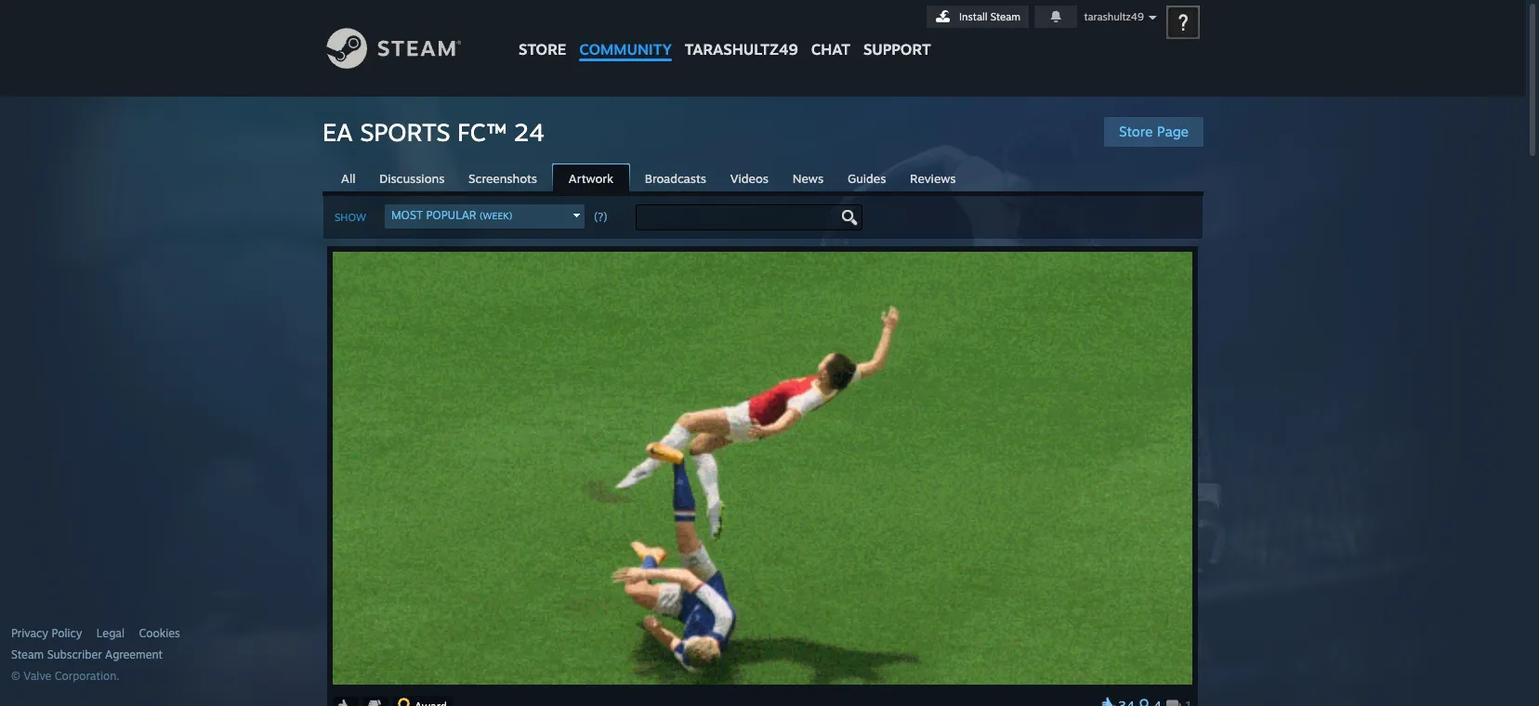 Task type: describe. For each thing, give the bounding box(es) containing it.
artwork
[[569, 171, 614, 186]]

fc™
[[457, 117, 507, 147]]

store link
[[512, 0, 573, 67]]

privacy policy link
[[11, 627, 82, 642]]

store
[[519, 40, 566, 59]]

most
[[391, 208, 423, 222]]

cookies
[[139, 627, 180, 641]]

broadcasts
[[645, 171, 707, 186]]

24
[[514, 117, 545, 147]]

community
[[579, 40, 672, 59]]

store page link
[[1104, 117, 1204, 147]]

community link
[[573, 0, 679, 67]]

legal link
[[97, 627, 125, 642]]

broadcasts link
[[636, 165, 716, 191]]

support
[[864, 40, 931, 59]]

1 vertical spatial tarashultz49
[[685, 40, 798, 59]]

screenshots link
[[459, 165, 547, 191]]

all
[[341, 171, 356, 186]]

discussions link
[[370, 165, 454, 191]]

videos link
[[721, 165, 778, 191]]

discussions
[[379, 171, 445, 186]]

reviews
[[910, 171, 956, 186]]

0 vertical spatial tarashultz49
[[1084, 10, 1144, 23]]

cookies steam subscriber agreement © valve corporation.
[[11, 627, 180, 683]]

chat
[[811, 40, 851, 59]]

store page
[[1119, 123, 1189, 140]]

news
[[793, 171, 824, 186]]

subscriber
[[47, 648, 102, 662]]

steam for install steam
[[991, 10, 1021, 23]]

legal
[[97, 627, 125, 641]]

news link
[[784, 165, 833, 191]]

policy
[[51, 627, 82, 641]]

install
[[960, 10, 988, 23]]

chat link
[[805, 0, 857, 63]]

videos
[[731, 171, 769, 186]]

screenshots
[[469, 171, 537, 186]]

©
[[11, 669, 20, 683]]

show
[[335, 211, 366, 224]]

page
[[1157, 123, 1189, 140]]

most popular (week)
[[391, 208, 513, 222]]

install steam
[[960, 10, 1021, 23]]

corporation.
[[55, 669, 120, 683]]



Task type: vqa. For each thing, say whether or not it's contained in the screenshot.
a
no



Task type: locate. For each thing, give the bounding box(es) containing it.
0 horizontal spatial tarashultz49
[[685, 40, 798, 59]]

0 horizontal spatial steam
[[11, 648, 44, 662]]

agreement
[[105, 648, 163, 662]]

install steam link
[[927, 6, 1029, 28]]

1 horizontal spatial steam
[[991, 10, 1021, 23]]

all link
[[332, 165, 365, 191]]

valve
[[23, 669, 51, 683]]

guides link
[[839, 165, 896, 191]]

None text field
[[636, 205, 862, 231]]

0 vertical spatial steam
[[991, 10, 1021, 23]]

ea
[[323, 117, 353, 147]]

steam
[[991, 10, 1021, 23], [11, 648, 44, 662]]

ea sports fc™ 24
[[323, 117, 545, 147]]

tarashultz49
[[1084, 10, 1144, 23], [685, 40, 798, 59]]

reviews link
[[901, 165, 966, 191]]

privacy policy
[[11, 627, 82, 641]]

steam inside cookies steam subscriber agreement © valve corporation.
[[11, 648, 44, 662]]

tarashultz49 link
[[679, 0, 805, 67]]

(?)
[[594, 210, 608, 224]]

steam down privacy
[[11, 648, 44, 662]]

sports
[[360, 117, 450, 147]]

support link
[[857, 0, 938, 63]]

1 vertical spatial steam
[[11, 648, 44, 662]]

steam for cookies steam subscriber agreement © valve corporation.
[[11, 648, 44, 662]]

artwork link
[[552, 164, 630, 193]]

cookies link
[[139, 627, 180, 642]]

(week)
[[480, 210, 513, 221]]

steam right install
[[991, 10, 1021, 23]]

popular
[[426, 208, 477, 222]]

1 horizontal spatial tarashultz49
[[1084, 10, 1144, 23]]

steam subscriber agreement link
[[11, 648, 318, 663]]

privacy
[[11, 627, 48, 641]]

guides
[[848, 171, 886, 186]]

store
[[1119, 123, 1153, 140]]



